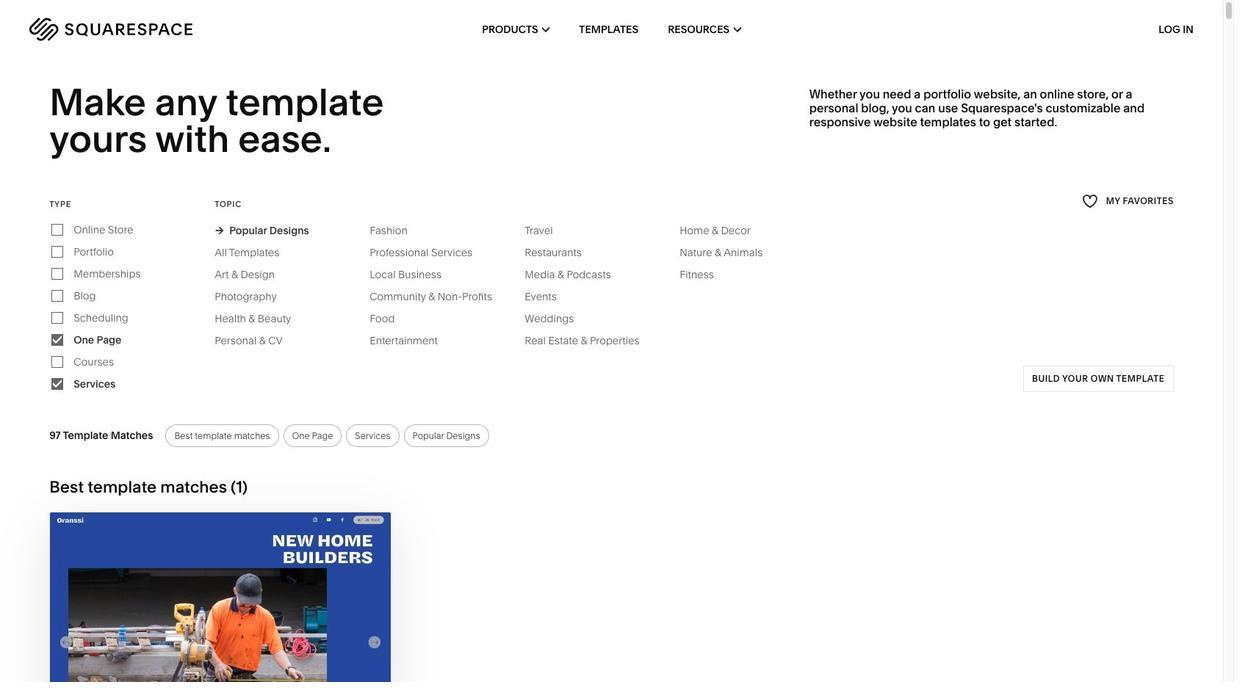 Task type: describe. For each thing, give the bounding box(es) containing it.
oranssi image
[[50, 513, 391, 683]]



Task type: vqa. For each thing, say whether or not it's contained in the screenshot.
Oranssi "image"
yes



